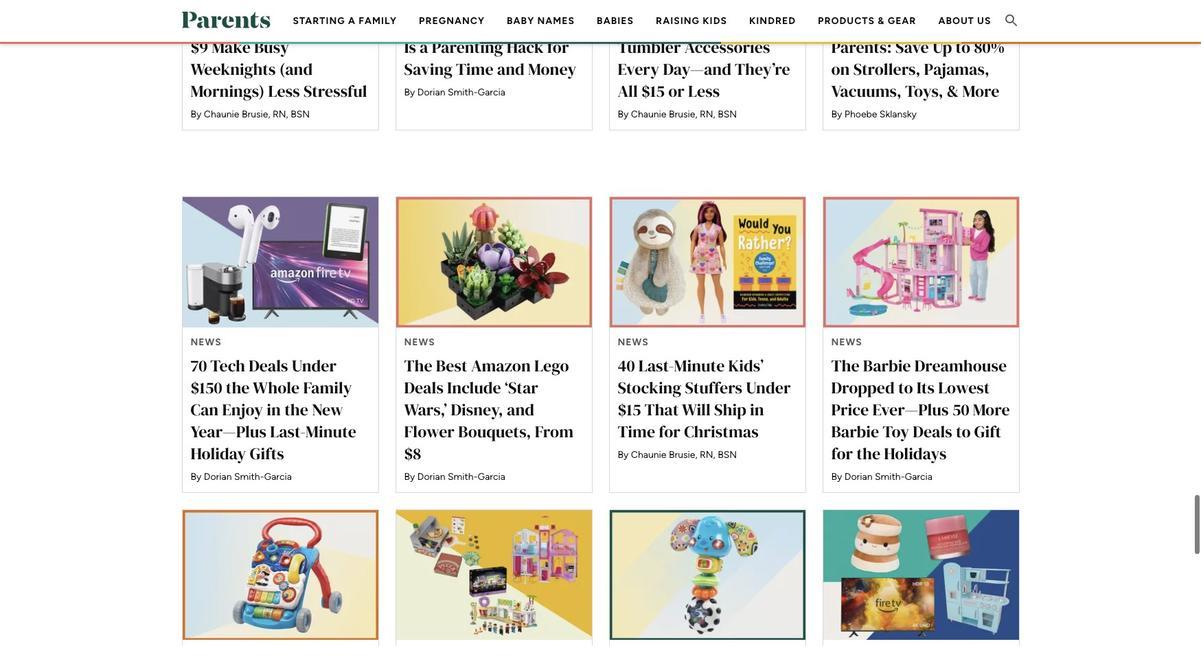 Task type: vqa. For each thing, say whether or not it's contained in the screenshot.
Teen girls dancing in a park IMAGE
no



Task type: locate. For each thing, give the bounding box(es) containing it.
best inside the best amazon lego deals include 'star wars,' disney, and flower bouquets, from $8
[[436, 354, 467, 377]]

40 last-minute kids' stocking stuffers under $15 that will ship in time for christmas
[[618, 354, 791, 443]]

0 horizontal spatial these
[[299, 0, 343, 14]]

2 horizontal spatial a
[[420, 36, 428, 58]]

these inside as a mom of 5, these meal-prep items from $9 make busy weeknights (and mornings) less stressful
[[299, 0, 343, 14]]

1 vertical spatial barbie
[[831, 420, 879, 443]]

61 best amazon after- christmas deals for parents: save up to 80% on strollers, pajamas, vacuums, toys, & more link
[[822, 0, 1020, 130]]

stuffers
[[685, 376, 742, 399]]

minute up will
[[674, 354, 725, 377]]

amazon inside the best amazon lego deals include 'star wars,' disney, and flower bouquets, from $8
[[471, 354, 531, 377]]

barbie dreamhouse 2023 image
[[823, 197, 1019, 327]]

70 tech deals under $150 the whole family can enjoy in the new year—plus last-minute holiday gifts link
[[182, 196, 379, 493]]

to
[[956, 36, 971, 58], [898, 376, 913, 399], [956, 420, 971, 443]]

time inside 40 last-minute kids' stocking stuffers under $15 that will ship in time for christmas
[[618, 420, 655, 443]]

minute right gifts
[[306, 420, 356, 443]]

the left toy at bottom right
[[857, 442, 881, 465]]

deals inside the 61 best amazon after- christmas deals for parents: save up to 80% on strollers, pajamas, vacuums, toys, & more
[[909, 14, 949, 36]]

1 horizontal spatial the
[[284, 398, 308, 421]]

bouquets,
[[458, 420, 531, 443]]

starting
[[293, 15, 345, 27]]

best up products & gear link
[[849, 0, 881, 14]]

(and
[[279, 58, 313, 80]]

accessories
[[685, 36, 770, 58]]

best
[[849, 0, 881, 14], [436, 354, 467, 377]]

from right items
[[312, 14, 350, 36]]

0 vertical spatial time
[[456, 58, 494, 80]]

1 horizontal spatial time
[[618, 420, 655, 443]]

wars,'
[[404, 398, 447, 421]]

more right 50
[[973, 398, 1010, 421]]

more inside the barbie dreamhouse dropped to its lowest price ever—plus 50 more barbie toy deals to gift for the holidays
[[973, 398, 1010, 421]]

1 horizontal spatial family
[[359, 15, 397, 27]]

1 less from the left
[[268, 79, 300, 102]]

1 the from the left
[[404, 354, 432, 377]]

starting a family
[[293, 15, 397, 27]]

1 vertical spatial christmas
[[684, 420, 759, 443]]

last- inside 40 last-minute kids' stocking stuffers under $15 that will ship in time for christmas
[[638, 354, 674, 377]]

1 vertical spatial best
[[436, 354, 467, 377]]

0 vertical spatial minute
[[674, 354, 725, 377]]

0 horizontal spatial a
[[212, 0, 221, 14]]

0 vertical spatial and
[[760, 0, 788, 14]]

2 vertical spatial to
[[956, 420, 971, 443]]

a
[[212, 0, 221, 14], [348, 15, 356, 27], [420, 36, 428, 58]]

kindred
[[749, 15, 796, 27]]

1 vertical spatial family
[[303, 376, 352, 399]]

these inside my teen daughters and i use these stanley tumbler accessories every day—and they're all $15 or less
[[647, 14, 691, 36]]

1 vertical spatial minute
[[306, 420, 356, 443]]

1 vertical spatial last-
[[270, 420, 306, 443]]

0 vertical spatial last-
[[638, 354, 674, 377]]

under right "stuffers"
[[746, 376, 791, 399]]

a inside the header navigation
[[348, 15, 356, 27]]

0 vertical spatial from
[[312, 14, 350, 36]]

0 horizontal spatial christmas
[[684, 420, 759, 443]]

lego icons succulents 10309 artificial plants set for adults image
[[396, 197, 592, 327]]

1 vertical spatial to
[[898, 376, 913, 399]]

and right disney,
[[507, 398, 534, 421]]

my
[[618, 0, 639, 14]]

1 horizontal spatial less
[[688, 79, 720, 102]]

0 vertical spatial a
[[212, 0, 221, 14]]

the inside the best amazon lego deals include 'star wars,' disney, and flower bouquets, from $8
[[404, 354, 432, 377]]

amazon inside 'this game changing amazon prime feature is a parenting hack for saving time and money'
[[404, 14, 464, 36]]

1 horizontal spatial minute
[[674, 354, 725, 377]]

2 vertical spatial a
[[420, 36, 428, 58]]

0 horizontal spatial time
[[456, 58, 494, 80]]

a right as at the top left of page
[[212, 0, 221, 14]]

1 horizontal spatial $15
[[641, 79, 665, 102]]

names
[[537, 15, 575, 27]]

0 horizontal spatial from
[[312, 14, 350, 36]]

from inside the best amazon lego deals include 'star wars,' disney, and flower bouquets, from $8
[[535, 420, 574, 443]]

raising
[[656, 15, 700, 27]]

0 horizontal spatial minute
[[306, 420, 356, 443]]

0 horizontal spatial best
[[436, 354, 467, 377]]

more
[[963, 79, 999, 102], [973, 398, 1010, 421]]

price
[[831, 398, 869, 421]]

in inside 70 tech deals under $150 the whole family can enjoy in the new year—plus last-minute holiday gifts
[[267, 398, 281, 421]]

0 horizontal spatial family
[[303, 376, 352, 399]]

last- left new
[[270, 420, 306, 443]]

this game changing amazon prime feature is a parenting hack for saving time and money
[[404, 0, 576, 80]]

barbie left toy at bottom right
[[831, 420, 879, 443]]

and left money
[[497, 58, 525, 80]]

less
[[268, 79, 300, 102], [688, 79, 720, 102]]

0 vertical spatial christmas
[[831, 14, 906, 36]]

last-
[[638, 354, 674, 377], [270, 420, 306, 443]]

a for starting
[[348, 15, 356, 27]]

a inside 'this game changing amazon prime feature is a parenting hack for saving time and money'
[[420, 36, 428, 58]]

amazon for 61
[[884, 0, 944, 14]]

1 horizontal spatial a
[[348, 15, 356, 27]]

less right or
[[688, 79, 720, 102]]

vtech sit-to-stand learning walker image
[[182, 510, 378, 640]]

1 horizontal spatial amazon
[[471, 354, 531, 377]]

for inside 40 last-minute kids' stocking stuffers under $15 that will ship in time for christmas
[[659, 420, 681, 443]]

family right starting
[[359, 15, 397, 27]]

1 vertical spatial from
[[535, 420, 574, 443]]

parenting
[[432, 36, 503, 58]]

for down price
[[831, 442, 853, 465]]

barbie
[[863, 354, 911, 377], [831, 420, 879, 443]]

gear
[[888, 15, 916, 27]]

$15
[[641, 79, 665, 102], [618, 398, 641, 421]]

dropped
[[831, 376, 895, 399]]

family right whole
[[303, 376, 352, 399]]

is
[[404, 36, 416, 58]]

family inside 70 tech deals under $150 the whole family can enjoy in the new year—plus last-minute holiday gifts
[[303, 376, 352, 399]]

& inside the header navigation
[[878, 15, 885, 27]]

50
[[952, 398, 969, 421]]

the inside the barbie dreamhouse dropped to its lowest price ever—plus 50 more barbie toy deals to gift for the holidays
[[831, 354, 860, 377]]

as a mom of 5, these meal-prep items from $9 make busy weeknights (and mornings) less stressful link
[[182, 0, 379, 130]]

toys,
[[905, 79, 943, 102]]

more down 80%
[[963, 79, 999, 102]]

deals inside the barbie dreamhouse dropped to its lowest price ever—plus 50 more barbie toy deals to gift for the holidays
[[913, 420, 952, 443]]

amazon october prime day deals on toys up to 74% off image
[[396, 510, 592, 640]]

amazon inside the 61 best amazon after- christmas deals for parents: save up to 80% on strollers, pajamas, vacuums, toys, & more
[[884, 0, 944, 14]]

deals inside the best amazon lego deals include 'star wars,' disney, and flower bouquets, from $8
[[404, 376, 444, 399]]

0 vertical spatial best
[[849, 0, 881, 14]]

0 horizontal spatial last-
[[270, 420, 306, 443]]

for left us on the top right of the page
[[952, 14, 974, 36]]

1 horizontal spatial best
[[849, 0, 881, 14]]

a right starting
[[348, 15, 356, 27]]

under
[[292, 354, 337, 377], [746, 376, 791, 399]]

amazon for the
[[471, 354, 531, 377]]

hack
[[507, 36, 544, 58]]

2 in from the left
[[750, 398, 764, 421]]

pregnancy link
[[419, 15, 485, 27]]

0 vertical spatial family
[[359, 15, 397, 27]]

ship
[[714, 398, 746, 421]]

family inside the header navigation
[[359, 15, 397, 27]]

a right is
[[420, 36, 428, 58]]

less inside as a mom of 5, these meal-prep items from $9 make busy weeknights (and mornings) less stressful
[[268, 79, 300, 102]]

the up price
[[831, 354, 860, 377]]

0 vertical spatial &
[[878, 15, 885, 27]]

1 in from the left
[[267, 398, 281, 421]]

time down prime
[[456, 58, 494, 80]]

0 horizontal spatial the
[[404, 354, 432, 377]]

$15 left or
[[641, 79, 665, 102]]

for down names
[[547, 36, 569, 58]]

1 horizontal spatial from
[[535, 420, 574, 443]]

time
[[456, 58, 494, 80], [618, 420, 655, 443]]

$15 left that
[[618, 398, 641, 421]]

all
[[618, 79, 638, 102]]

strollers,
[[853, 58, 921, 80]]

2 the from the left
[[831, 354, 860, 377]]

barbie left its
[[863, 354, 911, 377]]

best up disney,
[[436, 354, 467, 377]]

2 horizontal spatial the
[[857, 442, 881, 465]]

for left will
[[659, 420, 681, 443]]

&
[[878, 15, 885, 27], [947, 79, 959, 102]]

time down stocking
[[618, 420, 655, 443]]

in right ship
[[750, 398, 764, 421]]

& right toys,
[[947, 79, 959, 102]]

1 horizontal spatial the
[[831, 354, 860, 377]]

1 horizontal spatial in
[[750, 398, 764, 421]]

from
[[312, 14, 350, 36], [535, 420, 574, 443]]

these
[[299, 0, 343, 14], [647, 14, 691, 36]]

0 horizontal spatial $15
[[618, 398, 641, 421]]

game
[[439, 0, 481, 14]]

less down busy
[[268, 79, 300, 102]]

$15 inside 40 last-minute kids' stocking stuffers under $15 that will ship in time for christmas
[[618, 398, 641, 421]]

time inside 'this game changing amazon prime feature is a parenting hack for saving time and money'
[[456, 58, 494, 80]]

in right enjoy
[[267, 398, 281, 421]]

gifts
[[250, 442, 284, 465]]

from down 'star
[[535, 420, 574, 443]]

last- right 40
[[638, 354, 674, 377]]

1 horizontal spatial last-
[[638, 354, 674, 377]]

amazon
[[884, 0, 944, 14], [404, 14, 464, 36], [471, 354, 531, 377]]

0 horizontal spatial less
[[268, 79, 300, 102]]

80%
[[974, 36, 1005, 58]]

a inside as a mom of 5, these meal-prep items from $9 make busy weeknights (and mornings) less stressful
[[212, 0, 221, 14]]

baby names
[[507, 15, 575, 27]]

0 vertical spatial to
[[956, 36, 971, 58]]

less for or
[[688, 79, 720, 102]]

1 horizontal spatial christmas
[[831, 14, 906, 36]]

that
[[645, 398, 679, 421]]

family
[[359, 15, 397, 27], [303, 376, 352, 399]]

0 horizontal spatial amazon
[[404, 14, 464, 36]]

under inside 70 tech deals under $150 the whole family can enjoy in the new year—plus last-minute holiday gifts
[[292, 354, 337, 377]]

for inside the barbie dreamhouse dropped to its lowest price ever—plus 50 more barbie toy deals to gift for the holidays
[[831, 442, 853, 465]]

to inside the 61 best amazon after- christmas deals for parents: save up to 80% on strollers, pajamas, vacuums, toys, & more
[[956, 36, 971, 58]]

best inside the 61 best amazon after- christmas deals for parents: save up to 80% on strollers, pajamas, vacuums, toys, & more
[[849, 0, 881, 14]]

they're
[[735, 58, 790, 80]]

its
[[917, 376, 935, 399]]

whole
[[253, 376, 300, 399]]

0 vertical spatial $15
[[641, 79, 665, 102]]

under up new
[[292, 354, 337, 377]]

1 horizontal spatial &
[[947, 79, 959, 102]]

the for the best amazon lego deals include 'star wars,' disney, and flower bouquets, from $8
[[404, 354, 432, 377]]

& left the gear
[[878, 15, 885, 27]]

the barbie dreamhouse dropped to its lowest price ever—plus 50 more barbie toy deals to gift for the holidays link
[[822, 196, 1020, 493]]

1 vertical spatial more
[[973, 398, 1010, 421]]

baby names link
[[507, 15, 575, 27]]

will
[[682, 398, 711, 421]]

0 horizontal spatial in
[[267, 398, 281, 421]]

to right up at the right top
[[956, 36, 971, 58]]

the up the wars,'
[[404, 354, 432, 377]]

1 vertical spatial &
[[947, 79, 959, 102]]

minute
[[674, 354, 725, 377], [306, 420, 356, 443]]

0 horizontal spatial &
[[878, 15, 885, 27]]

to left gift
[[956, 420, 971, 443]]

1 vertical spatial and
[[497, 58, 525, 80]]

minute inside 70 tech deals under $150 the whole family can enjoy in the new year—plus last-minute holiday gifts
[[306, 420, 356, 443]]

from inside as a mom of 5, these meal-prep items from $9 make busy weeknights (and mornings) less stressful
[[312, 14, 350, 36]]

2 less from the left
[[688, 79, 720, 102]]

flower
[[404, 420, 455, 443]]

the left new
[[284, 398, 308, 421]]

0 vertical spatial barbie
[[863, 354, 911, 377]]

0 vertical spatial more
[[963, 79, 999, 102]]

vtech baby rattle and sing puppy image
[[610, 510, 805, 640]]

prep
[[230, 14, 264, 36]]

1 vertical spatial $15
[[618, 398, 641, 421]]

to left its
[[898, 376, 913, 399]]

1 horizontal spatial these
[[647, 14, 691, 36]]

0 horizontal spatial under
[[292, 354, 337, 377]]

less inside my teen daughters and i use these stanley tumbler accessories every day—and they're all $15 or less
[[688, 79, 720, 102]]

1 vertical spatial a
[[348, 15, 356, 27]]

61
[[831, 0, 846, 14]]

time for that
[[618, 420, 655, 443]]

2 horizontal spatial amazon
[[884, 0, 944, 14]]

1 horizontal spatial under
[[746, 376, 791, 399]]

ever—plus
[[872, 398, 949, 421]]

1 vertical spatial time
[[618, 420, 655, 443]]

the right $150
[[226, 376, 250, 399]]

babies
[[597, 15, 634, 27]]

mornings)
[[191, 79, 265, 102]]

under inside 40 last-minute kids' stocking stuffers under $15 that will ship in time for christmas
[[746, 376, 791, 399]]

prime
[[467, 14, 511, 36]]

teen
[[643, 0, 678, 14]]

pajamas,
[[924, 58, 990, 80]]

2 vertical spatial and
[[507, 398, 534, 421]]

babies link
[[597, 15, 634, 27]]

less for mornings)
[[268, 79, 300, 102]]

and up kindred link
[[760, 0, 788, 14]]

more inside the 61 best amazon after- christmas deals for parents: save up to 80% on strollers, pajamas, vacuums, toys, & more
[[963, 79, 999, 102]]



Task type: describe. For each thing, give the bounding box(es) containing it.
baby
[[507, 15, 534, 27]]

stanley
[[694, 14, 748, 36]]

stressful
[[303, 79, 367, 102]]

for inside 'this game changing amazon prime feature is a parenting hack for saving time and money'
[[547, 36, 569, 58]]

include
[[447, 376, 501, 399]]

of
[[264, 0, 278, 14]]

kids
[[703, 15, 727, 27]]

61 best amazon after- christmas deals for parents: save up to 80% on strollers, pajamas, vacuums, toys, & more
[[831, 0, 1005, 102]]

in inside 40 last-minute kids' stocking stuffers under $15 that will ship in time for christmas
[[750, 398, 764, 421]]

raising kids
[[656, 15, 727, 27]]

the for the barbie dreamhouse dropped to its lowest price ever—plus 50 more barbie toy deals to gift for the holidays
[[831, 354, 860, 377]]

tech gifts under $150 tout image
[[182, 197, 378, 327]]

us
[[977, 15, 991, 27]]

starting a family link
[[293, 15, 397, 27]]

and inside my teen daughters and i use these stanley tumbler accessories every day—and they're all $15 or less
[[760, 0, 788, 14]]

enjoy
[[222, 398, 263, 421]]

daughters
[[681, 0, 756, 14]]

pd2 roundup: holiday gifts to buy now tout image
[[823, 510, 1019, 640]]

after-
[[948, 0, 991, 14]]

0 horizontal spatial the
[[226, 376, 250, 399]]

toy
[[883, 420, 909, 443]]

and inside the best amazon lego deals include 'star wars,' disney, and flower bouquets, from $8
[[507, 398, 534, 421]]

can
[[191, 398, 219, 421]]

best for the
[[436, 354, 467, 377]]

make
[[212, 36, 251, 58]]

new
[[312, 398, 343, 421]]

products & gear
[[818, 15, 916, 27]]

as
[[191, 0, 208, 14]]

& inside the 61 best amazon after- christmas deals for parents: save up to 80% on strollers, pajamas, vacuums, toys, & more
[[947, 79, 959, 102]]

kids' stocking stuffers image
[[610, 197, 805, 327]]

5,
[[282, 0, 296, 14]]

lowest
[[938, 376, 990, 399]]

christmas inside the 61 best amazon after- christmas deals for parents: save up to 80% on strollers, pajamas, vacuums, toys, & more
[[831, 14, 906, 36]]

pregnancy
[[419, 15, 485, 27]]

as a mom of 5, these meal-prep items from $9 make busy weeknights (and mornings) less stressful
[[191, 0, 367, 102]]

70 tech deals under $150 the whole family can enjoy in the new year—plus last-minute holiday gifts
[[191, 354, 356, 465]]

a for as
[[212, 0, 221, 14]]

raising kids link
[[656, 15, 727, 27]]

$9
[[191, 36, 208, 58]]

on
[[831, 58, 850, 80]]

day—and
[[663, 58, 731, 80]]

$150
[[191, 376, 222, 399]]

feature
[[515, 14, 570, 36]]

time for parenting
[[456, 58, 494, 80]]

about us link
[[938, 15, 991, 27]]

header navigation
[[282, 0, 1002, 86]]

lego
[[534, 354, 569, 377]]

save
[[896, 36, 929, 58]]

tumbler
[[618, 36, 681, 58]]

changing
[[485, 0, 554, 14]]

kids'
[[728, 354, 764, 377]]

about us
[[938, 15, 991, 27]]

gift
[[974, 420, 1001, 443]]

i
[[791, 0, 796, 14]]

items
[[268, 14, 308, 36]]

$8
[[404, 442, 421, 465]]

my teen daughters and i use these stanley tumbler accessories every day—and they're all $15 or less link
[[609, 0, 806, 130]]

minute inside 40 last-minute kids' stocking stuffers under $15 that will ship in time for christmas
[[674, 354, 725, 377]]

the inside the barbie dreamhouse dropped to its lowest price ever—plus 50 more barbie toy deals to gift for the holidays
[[857, 442, 881, 465]]

70
[[191, 354, 207, 377]]

parents:
[[831, 36, 892, 58]]

and inside 'this game changing amazon prime feature is a parenting hack for saving time and money'
[[497, 58, 525, 80]]

'star
[[505, 376, 538, 399]]

visit parents' homepage image
[[182, 12, 270, 28]]

products & gear link
[[818, 15, 916, 27]]

meal-
[[191, 14, 230, 36]]

search image
[[1003, 12, 1020, 29]]

for inside the 61 best amazon after- christmas deals for parents: save up to 80% on strollers, pajamas, vacuums, toys, & more
[[952, 14, 974, 36]]

saving
[[404, 58, 453, 80]]

my teen daughters and i use these stanley tumbler accessories every day—and they're all $15 or less
[[618, 0, 796, 102]]

this
[[404, 0, 436, 14]]

use
[[618, 14, 643, 36]]

year—plus
[[191, 420, 266, 443]]

every
[[618, 58, 659, 80]]

up
[[933, 36, 952, 58]]

40
[[618, 354, 635, 377]]

$15 inside my teen daughters and i use these stanley tumbler accessories every day—and they're all $15 or less
[[641, 79, 665, 102]]

kindred link
[[749, 15, 796, 27]]

busy
[[254, 36, 289, 58]]

products
[[818, 15, 875, 27]]

about
[[938, 15, 974, 27]]

last- inside 70 tech deals under $150 the whole family can enjoy in the new year—plus last-minute holiday gifts
[[270, 420, 306, 443]]

deals inside 70 tech deals under $150 the whole family can enjoy in the new year—plus last-minute holiday gifts
[[249, 354, 288, 377]]

the best amazon lego deals include 'star wars,' disney, and flower bouquets, from $8
[[404, 354, 574, 465]]

this game changing amazon prime feature is a parenting hack for saving time and money link
[[395, 0, 592, 130]]

best for 61
[[849, 0, 881, 14]]

mom
[[224, 0, 260, 14]]

holiday
[[191, 442, 246, 465]]

dreamhouse
[[915, 354, 1007, 377]]

stocking
[[618, 376, 681, 399]]

money
[[528, 58, 576, 80]]

40 last-minute kids' stocking stuffers under $15 that will ship in time for christmas link
[[609, 196, 806, 493]]

weeknights
[[191, 58, 276, 80]]

christmas inside 40 last-minute kids' stocking stuffers under $15 that will ship in time for christmas
[[684, 420, 759, 443]]



